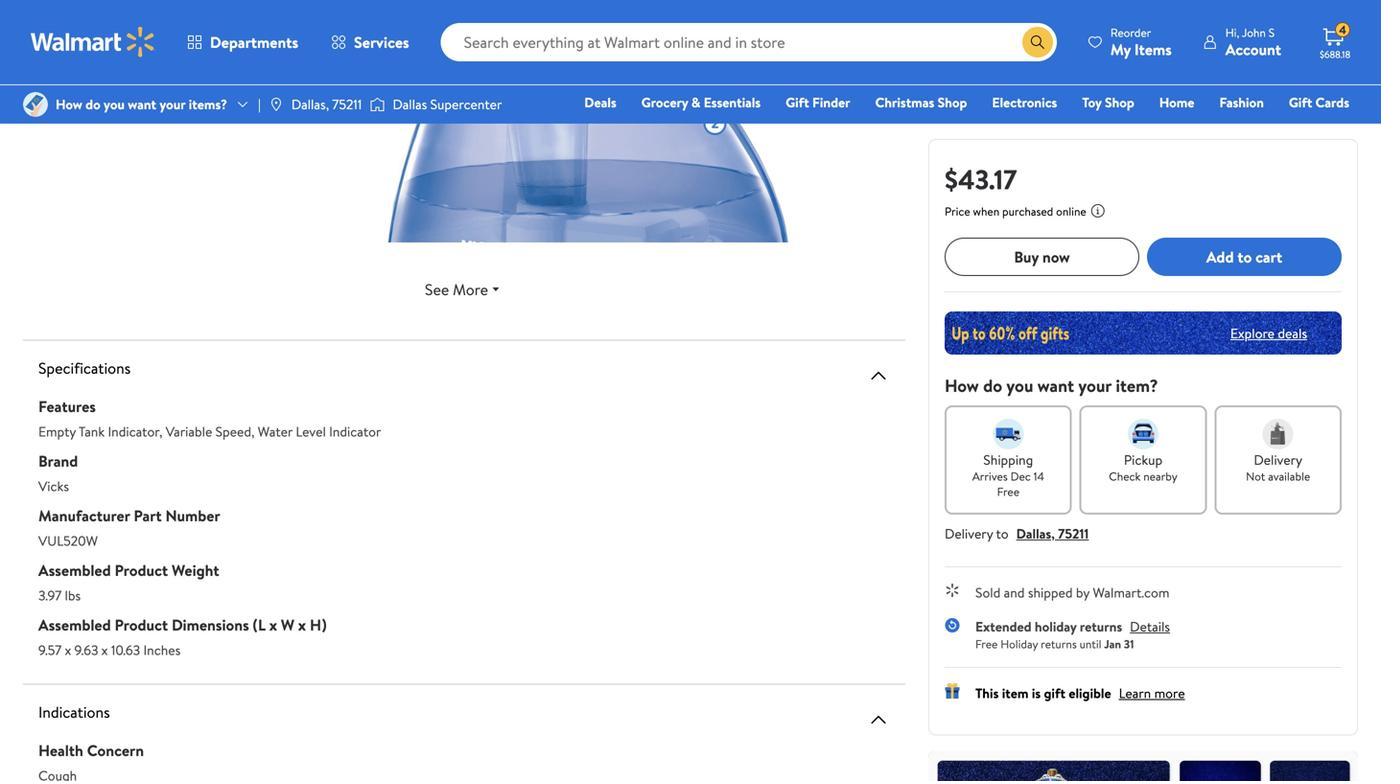 Task type: vqa. For each thing, say whether or not it's contained in the screenshot.
Gift Finder
yes



Task type: describe. For each thing, give the bounding box(es) containing it.
specifications image
[[867, 364, 890, 387]]

finder
[[812, 93, 850, 112]]

your for items?
[[160, 95, 185, 114]]

see
[[425, 279, 449, 300]]

your for item?
[[1078, 374, 1112, 398]]

dallas, 75211 button
[[1016, 525, 1089, 543]]

manufacturer
[[38, 505, 130, 527]]

9.63
[[74, 641, 98, 660]]

online
[[1056, 203, 1086, 220]]

toy
[[1082, 93, 1102, 112]]

and
[[1004, 584, 1025, 602]]

walmart image
[[31, 27, 155, 58]]

indications image
[[867, 709, 890, 732]]

items?
[[189, 95, 227, 114]]

Walmart Site-Wide search field
[[441, 23, 1057, 61]]

one
[[1202, 120, 1231, 139]]

jan
[[1104, 636, 1121, 653]]

registry link
[[1120, 119, 1186, 140]]

gift cards link
[[1280, 92, 1358, 113]]

variable
[[166, 422, 212, 441]]

inches
[[143, 641, 181, 660]]

health
[[38, 740, 83, 761]]

vul520w
[[38, 532, 98, 550]]

buy now
[[1014, 246, 1070, 267]]

dec
[[1010, 468, 1031, 485]]

specifications
[[38, 358, 131, 379]]

shipped
[[1028, 584, 1073, 602]]

gift for finder
[[786, 93, 809, 112]]

1 vertical spatial dallas,
[[1016, 525, 1055, 543]]

pickup check nearby
[[1109, 451, 1177, 485]]

details button
[[1130, 618, 1170, 636]]

14
[[1033, 468, 1044, 485]]

explore deals
[[1230, 324, 1307, 343]]

free for extended
[[975, 636, 998, 653]]

2 assembled from the top
[[38, 615, 111, 636]]

$688.18
[[1320, 48, 1350, 61]]

walmart+ link
[[1284, 119, 1358, 140]]

dallas
[[393, 95, 427, 114]]

more
[[1154, 684, 1185, 703]]

features
[[38, 396, 96, 417]]

departments
[[210, 32, 298, 53]]

features empty tank indicator, variable speed, water level indicator brand vicks manufacturer part number vul520w assembled product weight 3.97 lbs assembled product dimensions (l x w x h) 9.57 x 9.63 x 10.63 inches
[[38, 396, 381, 660]]

one debit
[[1202, 120, 1267, 139]]

arrives
[[972, 468, 1008, 485]]

is
[[1032, 684, 1041, 703]]

shop for toy shop
[[1105, 93, 1134, 112]]

items
[[1134, 39, 1172, 60]]

reorder
[[1110, 24, 1151, 41]]

gifting made easy image
[[945, 684, 960, 699]]

dimensions
[[172, 615, 249, 636]]

you for how do you want your items?
[[104, 95, 125, 114]]

supercenter
[[430, 95, 502, 114]]

9.57
[[38, 641, 62, 660]]

item
[[1002, 684, 1029, 703]]

x right 9.57
[[65, 641, 71, 660]]

want for item?
[[1037, 374, 1074, 398]]

do for how do you want your item?
[[983, 374, 1002, 398]]

sold
[[975, 584, 1001, 602]]

 image for dallas, 75211
[[268, 97, 284, 112]]

services button
[[315, 19, 425, 65]]

shop for christmas shop
[[938, 93, 967, 112]]

want for items?
[[128, 95, 156, 114]]

christmas
[[875, 93, 934, 112]]

health concern
[[38, 740, 144, 761]]

sold and shipped by walmart.com
[[975, 584, 1169, 602]]

0 horizontal spatial dallas,
[[291, 95, 329, 114]]

vicks
[[38, 477, 69, 496]]

0 horizontal spatial returns
[[1041, 636, 1077, 653]]

level
[[296, 422, 326, 441]]

search icon image
[[1030, 35, 1045, 50]]

1 horizontal spatial 75211
[[1058, 525, 1089, 543]]

reorder my items
[[1110, 24, 1172, 60]]

dallas, 75211
[[291, 95, 362, 114]]

2 product from the top
[[115, 615, 168, 636]]

gift finder
[[786, 93, 850, 112]]

empty
[[38, 422, 76, 441]]

toy shop
[[1082, 93, 1134, 112]]

holiday
[[1000, 636, 1038, 653]]

account
[[1225, 39, 1281, 60]]

fashion link
[[1211, 92, 1273, 113]]

dallas supercenter
[[393, 95, 502, 114]]

how do you want your items?
[[56, 95, 227, 114]]

deals
[[584, 93, 616, 112]]

do for how do you want your items?
[[86, 95, 100, 114]]

to for delivery
[[996, 525, 1009, 543]]

delivery for to
[[945, 525, 993, 543]]

delivery not available
[[1246, 451, 1310, 485]]

shipping arrives dec 14 free
[[972, 451, 1044, 500]]

intent image for shipping image
[[993, 419, 1024, 450]]

extended
[[975, 618, 1032, 636]]

eligible
[[1069, 684, 1111, 703]]

purchased
[[1002, 203, 1053, 220]]

fashion
[[1219, 93, 1264, 112]]

intent image for delivery image
[[1263, 419, 1293, 450]]

holiday
[[1035, 618, 1077, 636]]

speed,
[[215, 422, 255, 441]]



Task type: locate. For each thing, give the bounding box(es) containing it.
 image
[[370, 95, 385, 114]]

1 vertical spatial how
[[945, 374, 979, 398]]

this
[[975, 684, 999, 703]]

when
[[973, 203, 999, 220]]

check
[[1109, 468, 1141, 485]]

&
[[691, 93, 700, 112]]

do down walmart image
[[86, 95, 100, 114]]

registry
[[1129, 120, 1177, 139]]

0 vertical spatial want
[[128, 95, 156, 114]]

1 horizontal spatial how
[[945, 374, 979, 398]]

|
[[258, 95, 261, 114]]

1 vertical spatial assembled
[[38, 615, 111, 636]]

add
[[1206, 246, 1234, 267]]

see more button
[[38, 270, 890, 309]]

w
[[281, 615, 294, 636]]

not
[[1246, 468, 1265, 485]]

x right the w
[[298, 615, 306, 636]]

gift finder link
[[777, 92, 859, 113]]

extended holiday returns details free holiday returns until jan 31
[[975, 618, 1170, 653]]

free inside shipping arrives dec 14 free
[[997, 484, 1019, 500]]

shop right toy
[[1105, 93, 1134, 112]]

gift left cards
[[1289, 93, 1312, 112]]

your left items?
[[160, 95, 185, 114]]

how right the specifications image
[[945, 374, 979, 398]]

learn more button
[[1119, 684, 1185, 703]]

free down shipping
[[997, 484, 1019, 500]]

free left 'holiday' at the bottom right of page
[[975, 636, 998, 653]]

explore deals link
[[1223, 316, 1315, 350]]

item?
[[1116, 374, 1158, 398]]

0 vertical spatial to
[[1237, 246, 1252, 267]]

1 horizontal spatial you
[[1006, 374, 1033, 398]]

to left cart
[[1237, 246, 1252, 267]]

details
[[1130, 618, 1170, 636]]

1 vertical spatial free
[[975, 636, 998, 653]]

0 horizontal spatial shop
[[938, 93, 967, 112]]

product up the 10.63
[[115, 615, 168, 636]]

deals link
[[576, 92, 625, 113]]

learn
[[1119, 684, 1151, 703]]

you down walmart image
[[104, 95, 125, 114]]

0 horizontal spatial to
[[996, 525, 1009, 543]]

dallas, down '14'
[[1016, 525, 1055, 543]]

1 horizontal spatial delivery
[[1254, 451, 1302, 469]]

shop right christmas
[[938, 93, 967, 112]]

to inside button
[[1237, 246, 1252, 267]]

add to cart
[[1206, 246, 1282, 267]]

gift
[[1044, 684, 1065, 703]]

x
[[269, 615, 277, 636], [298, 615, 306, 636], [65, 641, 71, 660], [101, 641, 108, 660]]

1 vertical spatial your
[[1078, 374, 1112, 398]]

0 vertical spatial product
[[115, 560, 168, 581]]

0 vertical spatial do
[[86, 95, 100, 114]]

1 shop from the left
[[938, 93, 967, 112]]

how for how do you want your items?
[[56, 95, 82, 114]]

debit
[[1234, 120, 1267, 139]]

gift cards registry
[[1129, 93, 1349, 139]]

dallas, right | in the left of the page
[[291, 95, 329, 114]]

1 vertical spatial want
[[1037, 374, 1074, 398]]

0 vertical spatial 75211
[[332, 95, 362, 114]]

0 vertical spatial assembled
[[38, 560, 111, 581]]

$43.17
[[945, 161, 1017, 198]]

available
[[1268, 468, 1310, 485]]

price
[[945, 203, 970, 220]]

0 horizontal spatial want
[[128, 95, 156, 114]]

delivery for not
[[1254, 451, 1302, 469]]

0 vertical spatial how
[[56, 95, 82, 114]]

1 vertical spatial you
[[1006, 374, 1033, 398]]

intent image for pickup image
[[1128, 419, 1159, 450]]

by
[[1076, 584, 1090, 602]]

buy
[[1014, 246, 1039, 267]]

0 horizontal spatial  image
[[23, 92, 48, 117]]

75211 left "dallas"
[[332, 95, 362, 114]]

free
[[997, 484, 1019, 500], [975, 636, 998, 653]]

electronics link
[[983, 92, 1066, 113]]

(l
[[253, 615, 266, 636]]

free for shipping
[[997, 484, 1019, 500]]

assembled up lbs
[[38, 560, 111, 581]]

gift left finder
[[786, 93, 809, 112]]

75211 up sold and shipped by walmart.com on the bottom right of the page
[[1058, 525, 1089, 543]]

see more
[[425, 279, 488, 300]]

john
[[1242, 24, 1266, 41]]

assembled up 9.63
[[38, 615, 111, 636]]

grocery
[[641, 93, 688, 112]]

my
[[1110, 39, 1131, 60]]

do up intent image for shipping
[[983, 374, 1002, 398]]

shipping
[[983, 451, 1033, 469]]

electronics
[[992, 93, 1057, 112]]

returns left 31
[[1080, 618, 1122, 636]]

now
[[1042, 246, 1070, 267]]

gift for cards
[[1289, 93, 1312, 112]]

1 horizontal spatial  image
[[268, 97, 284, 112]]

up to sixty percent off deals. shop now. image
[[945, 312, 1342, 355]]

1 vertical spatial product
[[115, 615, 168, 636]]

 image
[[23, 92, 48, 117], [268, 97, 284, 112]]

 image down walmart image
[[23, 92, 48, 117]]

this item is gift eligible learn more
[[975, 684, 1185, 703]]

tank
[[79, 422, 105, 441]]

how do you want your item?
[[945, 374, 1158, 398]]

31
[[1124, 636, 1134, 653]]

delivery inside delivery not available
[[1254, 451, 1302, 469]]

0 horizontal spatial how
[[56, 95, 82, 114]]

Search search field
[[441, 23, 1057, 61]]

0 vertical spatial free
[[997, 484, 1019, 500]]

1 vertical spatial to
[[996, 525, 1009, 543]]

x right (l
[[269, 615, 277, 636]]

1 horizontal spatial to
[[1237, 246, 1252, 267]]

1 horizontal spatial want
[[1037, 374, 1074, 398]]

x right 9.63
[[101, 641, 108, 660]]

how down walmart image
[[56, 95, 82, 114]]

0 vertical spatial delivery
[[1254, 451, 1302, 469]]

1 vertical spatial 75211
[[1058, 525, 1089, 543]]

want
[[128, 95, 156, 114], [1037, 374, 1074, 398]]

 image for how do you want your items?
[[23, 92, 48, 117]]

0 horizontal spatial your
[[160, 95, 185, 114]]

product left weight on the left
[[115, 560, 168, 581]]

returns left until
[[1041, 636, 1077, 653]]

1 gift from the left
[[786, 93, 809, 112]]

gift inside gift finder link
[[786, 93, 809, 112]]

walmart.com
[[1093, 584, 1169, 602]]

1 horizontal spatial do
[[983, 374, 1002, 398]]

0 horizontal spatial 75211
[[332, 95, 362, 114]]

to left dallas, 75211 "button"
[[996, 525, 1009, 543]]

delivery
[[1254, 451, 1302, 469], [945, 525, 993, 543]]

0 vertical spatial your
[[160, 95, 185, 114]]

1 horizontal spatial your
[[1078, 374, 1112, 398]]

services
[[354, 32, 409, 53]]

0 horizontal spatial delivery
[[945, 525, 993, 543]]

 image right | in the left of the page
[[268, 97, 284, 112]]

product
[[115, 560, 168, 581], [115, 615, 168, 636]]

christmas shop link
[[867, 92, 976, 113]]

4
[[1339, 22, 1346, 38]]

your left item? on the right of the page
[[1078, 374, 1112, 398]]

grocery & essentials link
[[633, 92, 769, 113]]

0 horizontal spatial you
[[104, 95, 125, 114]]

to
[[1237, 246, 1252, 267], [996, 525, 1009, 543]]

0 horizontal spatial do
[[86, 95, 100, 114]]

you for how do you want your item?
[[1006, 374, 1033, 398]]

0 vertical spatial dallas,
[[291, 95, 329, 114]]

2 gift from the left
[[1289, 93, 1312, 112]]

want left item? on the right of the page
[[1037, 374, 1074, 398]]

concern
[[87, 740, 144, 761]]

delivery down arrives
[[945, 525, 993, 543]]

1 horizontal spatial returns
[[1080, 618, 1122, 636]]

1 vertical spatial do
[[983, 374, 1002, 398]]

add to cart button
[[1147, 238, 1342, 276]]

indicator
[[329, 422, 381, 441]]

delivery down intent image for delivery
[[1254, 451, 1302, 469]]

dallas,
[[291, 95, 329, 114], [1016, 525, 1055, 543]]

christmas shop
[[875, 93, 967, 112]]

more
[[453, 279, 488, 300]]

grocery & essentials
[[641, 93, 761, 112]]

walmart+
[[1292, 120, 1349, 139]]

h)
[[310, 615, 327, 636]]

lbs
[[65, 586, 81, 605]]

1 horizontal spatial dallas,
[[1016, 525, 1055, 543]]

weight
[[172, 560, 219, 581]]

number
[[165, 505, 220, 527]]

1 assembled from the top
[[38, 560, 111, 581]]

buy now button
[[945, 238, 1139, 276]]

want left items?
[[128, 95, 156, 114]]

until
[[1079, 636, 1101, 653]]

1 horizontal spatial shop
[[1105, 93, 1134, 112]]

1 vertical spatial delivery
[[945, 525, 993, 543]]

toy shop link
[[1073, 92, 1143, 113]]

1 product from the top
[[115, 560, 168, 581]]

assembled
[[38, 560, 111, 581], [38, 615, 111, 636]]

legal information image
[[1090, 203, 1105, 219]]

your
[[160, 95, 185, 114], [1078, 374, 1112, 398]]

to for add
[[1237, 246, 1252, 267]]

one debit link
[[1194, 119, 1276, 140]]

cart
[[1255, 246, 1282, 267]]

0 vertical spatial you
[[104, 95, 125, 114]]

gift inside gift cards registry
[[1289, 93, 1312, 112]]

1 horizontal spatial gift
[[1289, 93, 1312, 112]]

departments button
[[171, 19, 315, 65]]

0 horizontal spatial gift
[[786, 93, 809, 112]]

how for how do you want your item?
[[945, 374, 979, 398]]

you up intent image for shipping
[[1006, 374, 1033, 398]]

2 shop from the left
[[1105, 93, 1134, 112]]

10.63
[[111, 641, 140, 660]]

free inside extended holiday returns details free holiday returns until jan 31
[[975, 636, 998, 653]]



